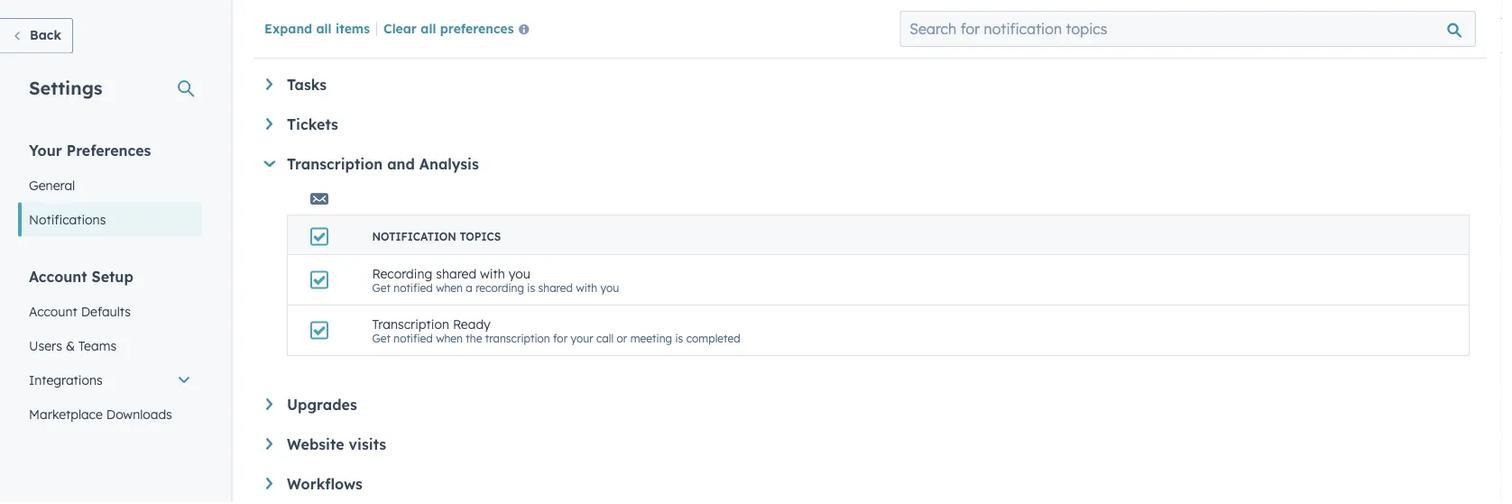 Task type: vqa. For each thing, say whether or not it's contained in the screenshot.
right all
yes



Task type: describe. For each thing, give the bounding box(es) containing it.
Search for notification topics search field
[[900, 11, 1477, 47]]

workflows button
[[266, 476, 1470, 494]]

expand all items button
[[264, 20, 370, 36]]

transcription and analysis
[[287, 155, 479, 173]]

tickets button
[[266, 116, 1470, 134]]

get inside recording shared with you get notified when a recording is shared with you
[[372, 281, 391, 295]]

upgrades
[[287, 396, 357, 414]]

workflows
[[287, 476, 363, 494]]

upgrades button
[[266, 396, 1470, 414]]

caret image for tasks
[[266, 79, 273, 90]]

the
[[466, 332, 482, 345]]

integrations button
[[18, 363, 202, 398]]

topics
[[460, 230, 501, 244]]

transcription for transcription ready get notified when the transcription for your call or meeting is completed
[[372, 316, 449, 332]]

or
[[617, 332, 628, 345]]

and
[[387, 155, 415, 173]]

your preferences element
[[18, 140, 202, 237]]

transcription ready get notified when the transcription for your call or meeting is completed
[[372, 316, 741, 345]]

1 horizontal spatial you
[[601, 281, 619, 295]]

general
[[29, 177, 75, 193]]

caret image
[[264, 161, 275, 167]]

account defaults link
[[18, 295, 202, 329]]

notification topics
[[372, 230, 501, 244]]

setup
[[92, 268, 133, 286]]

notifications link
[[18, 203, 202, 237]]

0 horizontal spatial you
[[509, 266, 531, 281]]

expand
[[264, 20, 312, 36]]

call
[[597, 332, 614, 345]]

website visits button
[[266, 436, 1470, 454]]

tickets
[[287, 116, 338, 134]]

notification
[[372, 230, 457, 244]]

transcription
[[485, 332, 550, 345]]

users & teams
[[29, 338, 117, 354]]

1 horizontal spatial with
[[576, 281, 598, 295]]

teams
[[78, 338, 117, 354]]

clear all preferences button
[[384, 19, 537, 40]]



Task type: locate. For each thing, give the bounding box(es) containing it.
marketplace
[[29, 407, 103, 422]]

your
[[571, 332, 594, 345]]

is right meeting
[[676, 332, 684, 345]]

shared
[[436, 266, 477, 281], [538, 281, 573, 295]]

1 horizontal spatial is
[[676, 332, 684, 345]]

all inside button
[[421, 20, 436, 36]]

get down notification
[[372, 281, 391, 295]]

users & teams link
[[18, 329, 202, 363]]

&
[[66, 338, 75, 354]]

integrations
[[29, 372, 103, 388]]

is right recording
[[527, 281, 535, 295]]

transcription inside transcription ready get notified when the transcription for your call or meeting is completed
[[372, 316, 449, 332]]

0 horizontal spatial with
[[480, 266, 505, 281]]

0 horizontal spatial is
[[527, 281, 535, 295]]

2 all from the left
[[421, 20, 436, 36]]

caret image left workflows
[[266, 478, 273, 490]]

caret image inside tickets "dropdown button"
[[266, 118, 273, 130]]

caret image left upgrades
[[266, 399, 273, 411]]

get down recording
[[372, 332, 391, 345]]

your preferences
[[29, 141, 151, 159]]

caret image up caret image
[[266, 118, 273, 130]]

with up the your
[[576, 281, 598, 295]]

shared down notification topics
[[436, 266, 477, 281]]

caret image inside workflows "dropdown button"
[[266, 478, 273, 490]]

account up users at the bottom left of page
[[29, 304, 77, 320]]

with
[[480, 266, 505, 281], [576, 281, 598, 295]]

preferences
[[440, 20, 514, 36]]

account
[[29, 268, 87, 286], [29, 304, 77, 320]]

when left the
[[436, 332, 463, 345]]

recording
[[476, 281, 524, 295]]

settings
[[29, 76, 102, 99]]

0 vertical spatial transcription
[[287, 155, 383, 173]]

1 vertical spatial get
[[372, 332, 391, 345]]

all
[[316, 20, 332, 36], [421, 20, 436, 36]]

when inside transcription ready get notified when the transcription for your call or meeting is completed
[[436, 332, 463, 345]]

1 horizontal spatial all
[[421, 20, 436, 36]]

caret image left the tasks
[[266, 79, 273, 90]]

transcription down tickets
[[287, 155, 383, 173]]

you
[[509, 266, 531, 281], [601, 281, 619, 295]]

clear
[[384, 20, 417, 36]]

all for clear
[[421, 20, 436, 36]]

2 when from the top
[[436, 332, 463, 345]]

visits
[[349, 436, 386, 454]]

you right a
[[509, 266, 531, 281]]

downloads
[[106, 407, 172, 422]]

0 vertical spatial account
[[29, 268, 87, 286]]

caret image for workflows
[[266, 478, 273, 490]]

0 vertical spatial when
[[436, 281, 463, 295]]

0 horizontal spatial shared
[[436, 266, 477, 281]]

0 horizontal spatial all
[[316, 20, 332, 36]]

3 caret image from the top
[[266, 399, 273, 411]]

2 account from the top
[[29, 304, 77, 320]]

1 all from the left
[[316, 20, 332, 36]]

transcription for transcription and analysis
[[287, 155, 383, 173]]

back link
[[0, 18, 73, 54]]

general link
[[18, 168, 202, 203]]

clear all preferences
[[384, 20, 514, 36]]

notified left ready
[[394, 332, 433, 345]]

caret image inside upgrades dropdown button
[[266, 399, 273, 411]]

account for account setup
[[29, 268, 87, 286]]

items
[[336, 20, 370, 36]]

2 notified from the top
[[394, 332, 433, 345]]

notifications
[[29, 212, 106, 227]]

back
[[30, 27, 61, 43]]

caret image left website
[[266, 439, 273, 450]]

completed
[[687, 332, 741, 345]]

website visits
[[287, 436, 386, 454]]

get
[[372, 281, 391, 295], [372, 332, 391, 345]]

all right clear
[[421, 20, 436, 36]]

1 vertical spatial when
[[436, 332, 463, 345]]

1 get from the top
[[372, 281, 391, 295]]

0 vertical spatial get
[[372, 281, 391, 295]]

caret image inside "website visits" dropdown button
[[266, 439, 273, 450]]

all for expand
[[316, 20, 332, 36]]

defaults
[[81, 304, 131, 320]]

1 vertical spatial is
[[676, 332, 684, 345]]

0 vertical spatial is
[[527, 281, 535, 295]]

account up account defaults at the left bottom of page
[[29, 268, 87, 286]]

5 caret image from the top
[[266, 478, 273, 490]]

is inside transcription ready get notified when the transcription for your call or meeting is completed
[[676, 332, 684, 345]]

notified inside recording shared with you get notified when a recording is shared with you
[[394, 281, 433, 295]]

caret image
[[266, 79, 273, 90], [266, 118, 273, 130], [266, 399, 273, 411], [266, 439, 273, 450], [266, 478, 273, 490]]

tasks button
[[266, 76, 1470, 94]]

2 caret image from the top
[[266, 118, 273, 130]]

1 when from the top
[[436, 281, 463, 295]]

1 caret image from the top
[[266, 79, 273, 90]]

transcription and analysis button
[[263, 155, 1470, 173]]

for
[[553, 332, 568, 345]]

users
[[29, 338, 62, 354]]

1 account from the top
[[29, 268, 87, 286]]

is
[[527, 281, 535, 295], [676, 332, 684, 345]]

ready
[[453, 316, 491, 332]]

a
[[466, 281, 473, 295]]

notified
[[394, 281, 433, 295], [394, 332, 433, 345]]

caret image for website visits
[[266, 439, 273, 450]]

your
[[29, 141, 62, 159]]

caret image inside tasks dropdown button
[[266, 79, 273, 90]]

transcription
[[287, 155, 383, 173], [372, 316, 449, 332]]

account setup
[[29, 268, 133, 286]]

is inside recording shared with you get notified when a recording is shared with you
[[527, 281, 535, 295]]

notified down notification
[[394, 281, 433, 295]]

recording shared with you get notified when a recording is shared with you
[[372, 266, 619, 295]]

1 vertical spatial notified
[[394, 332, 433, 345]]

marketplace downloads link
[[18, 398, 202, 432]]

0 vertical spatial notified
[[394, 281, 433, 295]]

recording
[[372, 266, 433, 281]]

with right a
[[480, 266, 505, 281]]

transcription down recording
[[372, 316, 449, 332]]

analysis
[[420, 155, 479, 173]]

caret image for upgrades
[[266, 399, 273, 411]]

meeting
[[631, 332, 673, 345]]

tasks
[[287, 76, 327, 94]]

caret image for tickets
[[266, 118, 273, 130]]

preferences
[[67, 141, 151, 159]]

shared up transcription ready get notified when the transcription for your call or meeting is completed
[[538, 281, 573, 295]]

when
[[436, 281, 463, 295], [436, 332, 463, 345]]

when inside recording shared with you get notified when a recording is shared with you
[[436, 281, 463, 295]]

1 horizontal spatial shared
[[538, 281, 573, 295]]

account setup element
[[18, 267, 202, 503]]

account defaults
[[29, 304, 131, 320]]

all left items
[[316, 20, 332, 36]]

website
[[287, 436, 344, 454]]

when left a
[[436, 281, 463, 295]]

notified inside transcription ready get notified when the transcription for your call or meeting is completed
[[394, 332, 433, 345]]

expand all items
[[264, 20, 370, 36]]

you up call
[[601, 281, 619, 295]]

account for account defaults
[[29, 304, 77, 320]]

get inside transcription ready get notified when the transcription for your call or meeting is completed
[[372, 332, 391, 345]]

4 caret image from the top
[[266, 439, 273, 450]]

marketplace downloads
[[29, 407, 172, 422]]

2 get from the top
[[372, 332, 391, 345]]

1 vertical spatial account
[[29, 304, 77, 320]]

1 vertical spatial transcription
[[372, 316, 449, 332]]

1 notified from the top
[[394, 281, 433, 295]]



